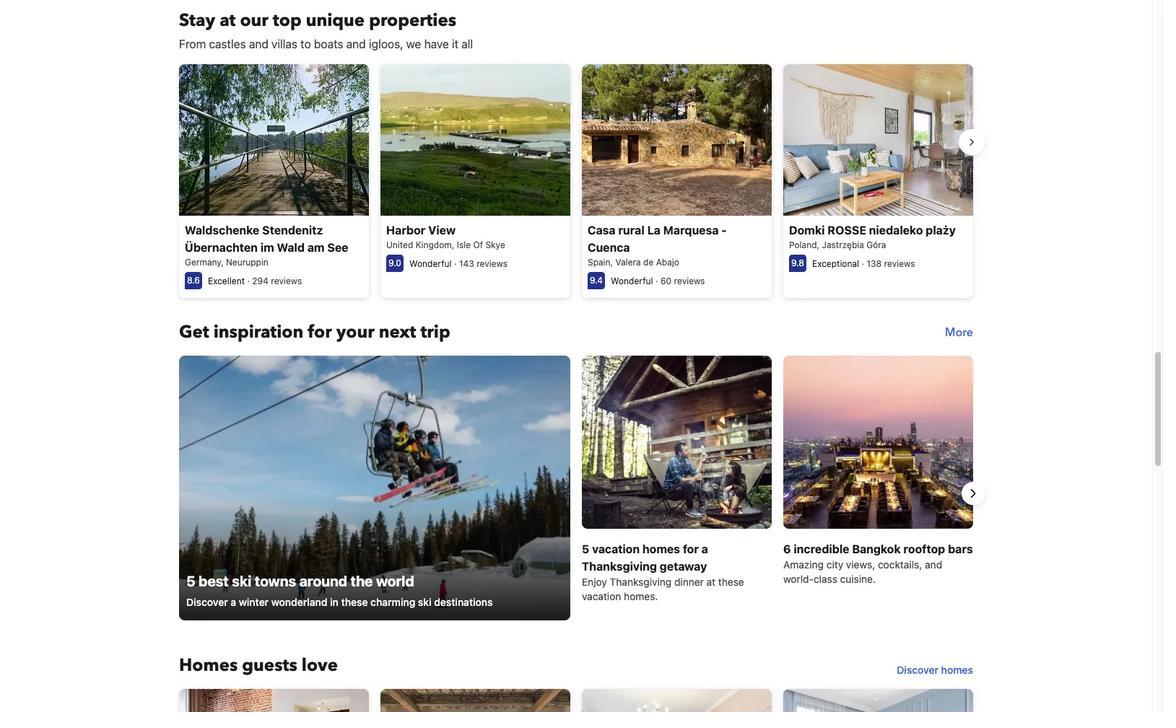 Task type: locate. For each thing, give the bounding box(es) containing it.
a left winter
[[231, 597, 236, 609]]

domki rosse niedaleko plaży poland, jastrzębia góra
[[789, 224, 956, 251]]

wonderful element down the kingdom,
[[409, 259, 452, 270]]

reviews right "60"
[[674, 276, 705, 287]]

reviews for kingdom,
[[477, 259, 508, 270]]

5 up enjoy
[[582, 543, 589, 556]]

homes
[[179, 654, 238, 678]]

1 horizontal spatial 5
[[582, 543, 589, 556]]

wonderful down the kingdom,
[[409, 259, 452, 270]]

and right boats
[[346, 37, 366, 50]]

homes guests love
[[179, 654, 338, 678]]

at inside 5 vacation homes for a thanksgiving getaway enjoy thanksgiving dinner at these vacation homes.
[[707, 576, 716, 589]]

for left your
[[308, 321, 332, 345]]

5 for 5 best ski towns around the world
[[186, 573, 195, 590]]

138
[[867, 259, 882, 270]]

discover homes
[[897, 664, 973, 677]]

1 horizontal spatial ski
[[418, 597, 431, 609]]

0 vertical spatial wonderful
[[409, 259, 452, 270]]

we
[[406, 37, 421, 50]]

more
[[945, 325, 973, 341]]

wonderful element
[[409, 259, 452, 270], [611, 276, 653, 287]]

0 vertical spatial these
[[718, 576, 744, 589]]

· for united
[[454, 259, 457, 270]]

for
[[308, 321, 332, 345], [683, 543, 699, 556]]

ski
[[232, 573, 251, 590], [418, 597, 431, 609]]

0 horizontal spatial and
[[249, 37, 268, 50]]

region containing waldschenke stendenitz übernachten im wald am see
[[168, 58, 985, 304]]

1 vertical spatial for
[[683, 543, 699, 556]]

5 left best
[[186, 573, 195, 590]]

übernachten
[[185, 241, 258, 254]]

a up getaway
[[702, 543, 708, 556]]

im
[[261, 241, 274, 254]]

wonderful down valera at the top right of the page
[[611, 276, 653, 287]]

thanksgiving
[[582, 560, 657, 573], [610, 576, 672, 589]]

0 vertical spatial 5
[[582, 543, 589, 556]]

and down rooftop
[[925, 559, 942, 571]]

0 horizontal spatial a
[[231, 597, 236, 609]]

at right dinner
[[707, 576, 716, 589]]

1 vertical spatial wonderful element
[[611, 276, 653, 287]]

0 vertical spatial ski
[[232, 573, 251, 590]]

neuruppin
[[226, 257, 268, 268]]

· left "60"
[[656, 276, 658, 287]]

at
[[220, 9, 236, 32], [707, 576, 716, 589]]

· left '138'
[[862, 259, 864, 270]]

united
[[386, 240, 413, 251]]

get inspiration for your next trip
[[179, 321, 450, 345]]

harbor
[[386, 224, 426, 237]]

0 horizontal spatial wonderful element
[[409, 259, 452, 270]]

discover inside 5 best ski towns around the world discover a winter wonderland in these charming ski destinations
[[186, 597, 228, 609]]

1 horizontal spatial at
[[707, 576, 716, 589]]

1 horizontal spatial for
[[683, 543, 699, 556]]

kingdom,
[[416, 240, 454, 251]]

vacation down enjoy
[[582, 591, 621, 603]]

6 incredible bangkok rooftop bars image
[[783, 356, 973, 529]]

thanksgiving up enjoy
[[582, 560, 657, 573]]

0 vertical spatial a
[[702, 543, 708, 556]]

1 horizontal spatial wonderful element
[[611, 276, 653, 287]]

·
[[454, 259, 457, 270], [862, 259, 864, 270], [247, 276, 250, 287], [656, 276, 658, 287]]

poland,
[[789, 240, 820, 251]]

wonderful element down valera at the top right of the page
[[611, 276, 653, 287]]

enjoy
[[582, 576, 607, 589]]

your
[[336, 321, 374, 345]]

exceptional element
[[812, 259, 859, 270]]

reviews down skye on the left
[[477, 259, 508, 270]]

wonderland
[[271, 597, 327, 609]]

1 horizontal spatial discover
[[897, 664, 939, 677]]

0 vertical spatial homes
[[643, 543, 680, 556]]

ski right charming
[[418, 597, 431, 609]]

ski up winter
[[232, 573, 251, 590]]

reviews right '138'
[[884, 259, 915, 270]]

excellent · 294 reviews
[[208, 276, 302, 287]]

0 vertical spatial thanksgiving
[[582, 560, 657, 573]]

for up getaway
[[683, 543, 699, 556]]

world
[[376, 573, 414, 590]]

germany,
[[185, 257, 223, 268]]

properties
[[369, 9, 456, 32]]

incredible
[[794, 543, 849, 556]]

0 horizontal spatial homes
[[643, 543, 680, 556]]

1 vertical spatial wonderful
[[611, 276, 653, 287]]

region
[[168, 58, 985, 304]]

5 best ski towns around the world region
[[168, 356, 985, 632]]

0 vertical spatial vacation
[[592, 543, 640, 556]]

a
[[702, 543, 708, 556], [231, 597, 236, 609]]

next image
[[965, 485, 982, 503]]

marquesa
[[663, 224, 719, 237]]

city
[[827, 559, 843, 571]]

1 vertical spatial these
[[341, 597, 368, 609]]

unique
[[306, 9, 365, 32]]

reviews
[[477, 259, 508, 270], [884, 259, 915, 270], [271, 276, 302, 287], [674, 276, 705, 287]]

thanksgiving up 'homes.'
[[610, 576, 672, 589]]

jastrzębia
[[822, 240, 864, 251]]

8.6 element
[[185, 272, 202, 290]]

5
[[582, 543, 589, 556], [186, 573, 195, 590]]

0 horizontal spatial at
[[220, 9, 236, 32]]

these right dinner
[[718, 576, 744, 589]]

60
[[661, 276, 672, 287]]

5 inside 5 vacation homes for a thanksgiving getaway enjoy thanksgiving dinner at these vacation homes.
[[582, 543, 589, 556]]

wald
[[277, 241, 305, 254]]

5 for 5 vacation homes for a thanksgiving getaway
[[582, 543, 589, 556]]

0 vertical spatial at
[[220, 9, 236, 32]]

0 horizontal spatial these
[[341, 597, 368, 609]]

1 horizontal spatial and
[[346, 37, 366, 50]]

and
[[249, 37, 268, 50], [346, 37, 366, 50], [925, 559, 942, 571]]

homes inside 5 vacation homes for a thanksgiving getaway enjoy thanksgiving dinner at these vacation homes.
[[643, 543, 680, 556]]

harbor view united kingdom, isle of skye
[[386, 224, 505, 251]]

143
[[459, 259, 474, 270]]

casa
[[588, 224, 616, 237]]

best
[[199, 573, 229, 590]]

at up castles
[[220, 9, 236, 32]]

1 vertical spatial 5
[[186, 573, 195, 590]]

niedaleko
[[869, 224, 923, 237]]

0 vertical spatial discover
[[186, 597, 228, 609]]

8.6
[[187, 275, 200, 286]]

get
[[179, 321, 209, 345]]

in
[[330, 597, 339, 609]]

more link
[[945, 321, 973, 345]]

6
[[783, 543, 791, 556]]

at inside stay at our top unique properties from castles and villas to boats and igloos, we have it all
[[220, 9, 236, 32]]

5 inside 5 best ski towns around the world discover a winter wonderland in these charming ski destinations
[[186, 573, 195, 590]]

0 vertical spatial for
[[308, 321, 332, 345]]

reviews for plaży
[[884, 259, 915, 270]]

bangkok
[[852, 543, 901, 556]]

world-
[[783, 573, 814, 586]]

cuisine.
[[840, 573, 876, 586]]

all
[[462, 37, 473, 50]]

· left 143
[[454, 259, 457, 270]]

excellent element
[[208, 276, 245, 287]]

0 horizontal spatial discover
[[186, 597, 228, 609]]

0 horizontal spatial 5
[[186, 573, 195, 590]]

getaway
[[660, 560, 707, 573]]

vacation up enjoy
[[592, 543, 640, 556]]

and down our
[[249, 37, 268, 50]]

views,
[[846, 559, 875, 571]]

discover
[[186, 597, 228, 609], [897, 664, 939, 677]]

9.0
[[389, 258, 401, 269]]

1 vertical spatial at
[[707, 576, 716, 589]]

1 horizontal spatial a
[[702, 543, 708, 556]]

1 horizontal spatial these
[[718, 576, 744, 589]]

· left 294
[[247, 276, 250, 287]]

1 vertical spatial a
[[231, 597, 236, 609]]

1 horizontal spatial wonderful
[[611, 276, 653, 287]]

dinner
[[674, 576, 704, 589]]

wonderful · 60 reviews
[[611, 276, 705, 287]]

these right in
[[341, 597, 368, 609]]

view
[[428, 224, 456, 237]]

1 vertical spatial homes
[[941, 664, 973, 677]]

and inside 6 incredible bangkok rooftop bars amazing city views, cocktails, and world-class cuisine.
[[925, 559, 942, 571]]

2 horizontal spatial and
[[925, 559, 942, 571]]

0 horizontal spatial wonderful
[[409, 259, 452, 270]]

reviews right 294
[[271, 276, 302, 287]]

wonderful
[[409, 259, 452, 270], [611, 276, 653, 287]]

0 vertical spatial wonderful element
[[409, 259, 452, 270]]

homes
[[643, 543, 680, 556], [941, 664, 973, 677]]

a inside 5 best ski towns around the world discover a winter wonderland in these charming ski destinations
[[231, 597, 236, 609]]



Task type: describe. For each thing, give the bounding box(es) containing it.
homes.
[[624, 591, 658, 603]]

stay
[[179, 9, 215, 32]]

exceptional
[[812, 259, 859, 270]]

9.0 element
[[386, 255, 404, 272]]

9.8 element
[[789, 255, 806, 272]]

· for übernachten
[[247, 276, 250, 287]]

these inside 5 best ski towns around the world discover a winter wonderland in these charming ski destinations
[[341, 597, 368, 609]]

igloos,
[[369, 37, 403, 50]]

to
[[301, 37, 311, 50]]

destinations
[[434, 597, 493, 609]]

reviews for marquesa
[[674, 276, 705, 287]]

stay at our top unique properties from castles and villas to boats and igloos, we have it all
[[179, 9, 473, 50]]

reviews for im
[[271, 276, 302, 287]]

wonderful for la
[[611, 276, 653, 287]]

see
[[327, 241, 348, 254]]

castles
[[209, 37, 246, 50]]

winter
[[239, 597, 269, 609]]

trip
[[420, 321, 450, 345]]

exceptional · 138 reviews
[[812, 259, 915, 270]]

guests
[[242, 654, 297, 678]]

9.8
[[791, 258, 804, 269]]

1 vertical spatial vacation
[[582, 591, 621, 603]]

the
[[351, 573, 373, 590]]

valera
[[616, 257, 641, 268]]

around
[[299, 573, 347, 590]]

am
[[307, 241, 325, 254]]

love
[[302, 654, 338, 678]]

de
[[643, 257, 654, 268]]

1 horizontal spatial homes
[[941, 664, 973, 677]]

wonderful · 143 reviews
[[409, 259, 508, 270]]

wonderful element for united
[[409, 259, 452, 270]]

boats
[[314, 37, 343, 50]]

amazing
[[783, 559, 824, 571]]

waldschenke stendenitz übernachten im wald am see germany, neuruppin
[[185, 224, 348, 268]]

towns
[[255, 573, 296, 590]]

plaży
[[926, 224, 956, 237]]

5 best ski towns around the world discover a winter wonderland in these charming ski destinations
[[186, 573, 493, 609]]

9.4
[[590, 275, 603, 286]]

spain,
[[588, 257, 613, 268]]

inspiration
[[213, 321, 303, 345]]

1 vertical spatial discover
[[897, 664, 939, 677]]

casa rural la marquesa - cuenca spain, valera de abajo
[[588, 224, 727, 268]]

discover homes link
[[891, 658, 979, 684]]

cocktails,
[[878, 559, 922, 571]]

have
[[424, 37, 449, 50]]

charming
[[370, 597, 415, 609]]

our
[[240, 9, 268, 32]]

5 vacation homes for a thanksgiving getaway image
[[582, 356, 772, 529]]

wonderful element for la
[[611, 276, 653, 287]]

wonderful for united
[[409, 259, 452, 270]]

rooftop
[[904, 543, 945, 556]]

9.4 element
[[588, 272, 605, 290]]

class
[[814, 573, 837, 586]]

of
[[473, 240, 483, 251]]

6 incredible bangkok rooftop bars amazing city views, cocktails, and world-class cuisine.
[[783, 543, 973, 586]]

0 horizontal spatial ski
[[232, 573, 251, 590]]

bars
[[948, 543, 973, 556]]

-
[[721, 224, 727, 237]]

skye
[[486, 240, 505, 251]]

it
[[452, 37, 459, 50]]

góra
[[867, 240, 886, 251]]

1 vertical spatial thanksgiving
[[610, 576, 672, 589]]

1 vertical spatial ski
[[418, 597, 431, 609]]

la
[[647, 224, 661, 237]]

rosse
[[828, 224, 866, 237]]

for inside 5 vacation homes for a thanksgiving getaway enjoy thanksgiving dinner at these vacation homes.
[[683, 543, 699, 556]]

stendenitz
[[262, 224, 323, 237]]

a inside 5 vacation homes for a thanksgiving getaway enjoy thanksgiving dinner at these vacation homes.
[[702, 543, 708, 556]]

next
[[379, 321, 416, 345]]

rural
[[618, 224, 645, 237]]

294
[[252, 276, 269, 287]]

excellent
[[208, 276, 245, 287]]

cuenca
[[588, 241, 630, 254]]

isle
[[457, 240, 471, 251]]

domki
[[789, 224, 825, 237]]

0 horizontal spatial for
[[308, 321, 332, 345]]

· for niedaleko
[[862, 259, 864, 270]]

these inside 5 vacation homes for a thanksgiving getaway enjoy thanksgiving dinner at these vacation homes.
[[718, 576, 744, 589]]

waldschenke
[[185, 224, 259, 237]]

villas
[[271, 37, 298, 50]]

top
[[273, 9, 302, 32]]

· for la
[[656, 276, 658, 287]]

abajo
[[656, 257, 679, 268]]

from
[[179, 37, 206, 50]]

5 vacation homes for a thanksgiving getaway enjoy thanksgiving dinner at these vacation homes.
[[582, 543, 744, 603]]



Task type: vqa. For each thing, say whether or not it's contained in the screenshot.
'region'
yes



